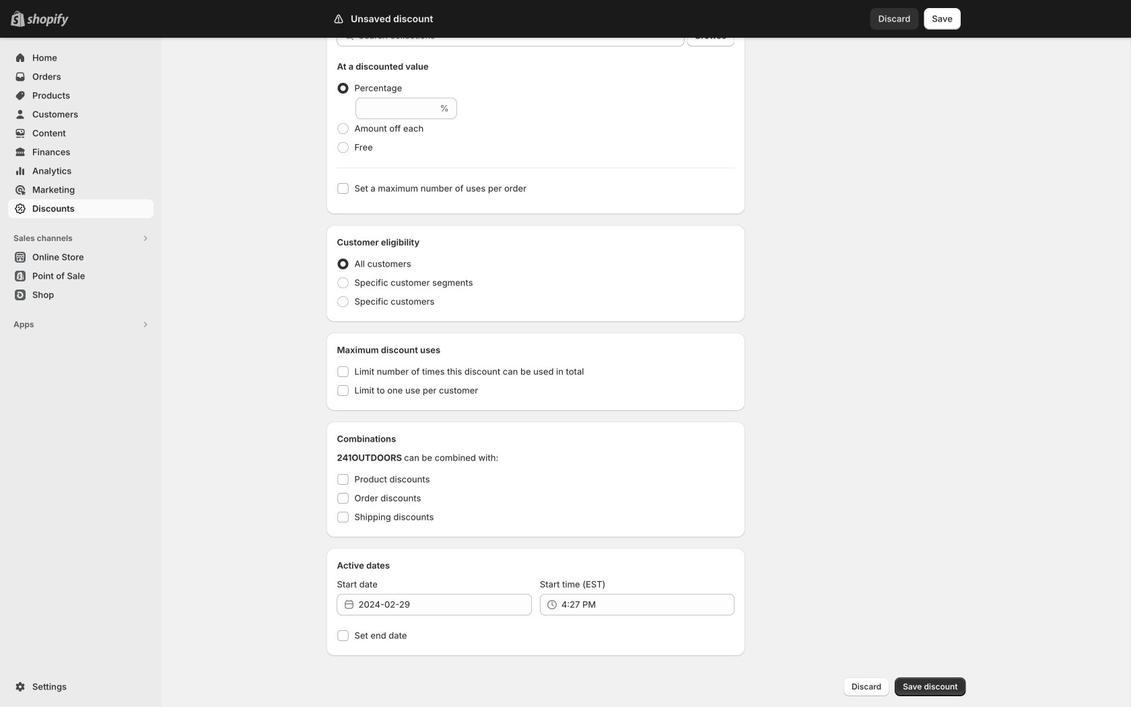 Task type: vqa. For each thing, say whether or not it's contained in the screenshot.
leftmost log
no



Task type: describe. For each thing, give the bounding box(es) containing it.
YYYY-MM-DD text field
[[359, 594, 532, 616]]

Search collections text field
[[359, 25, 685, 46]]

Enter time text field
[[562, 594, 735, 616]]



Task type: locate. For each thing, give the bounding box(es) containing it.
None text field
[[356, 98, 438, 119]]

shopify image
[[27, 13, 69, 27]]



